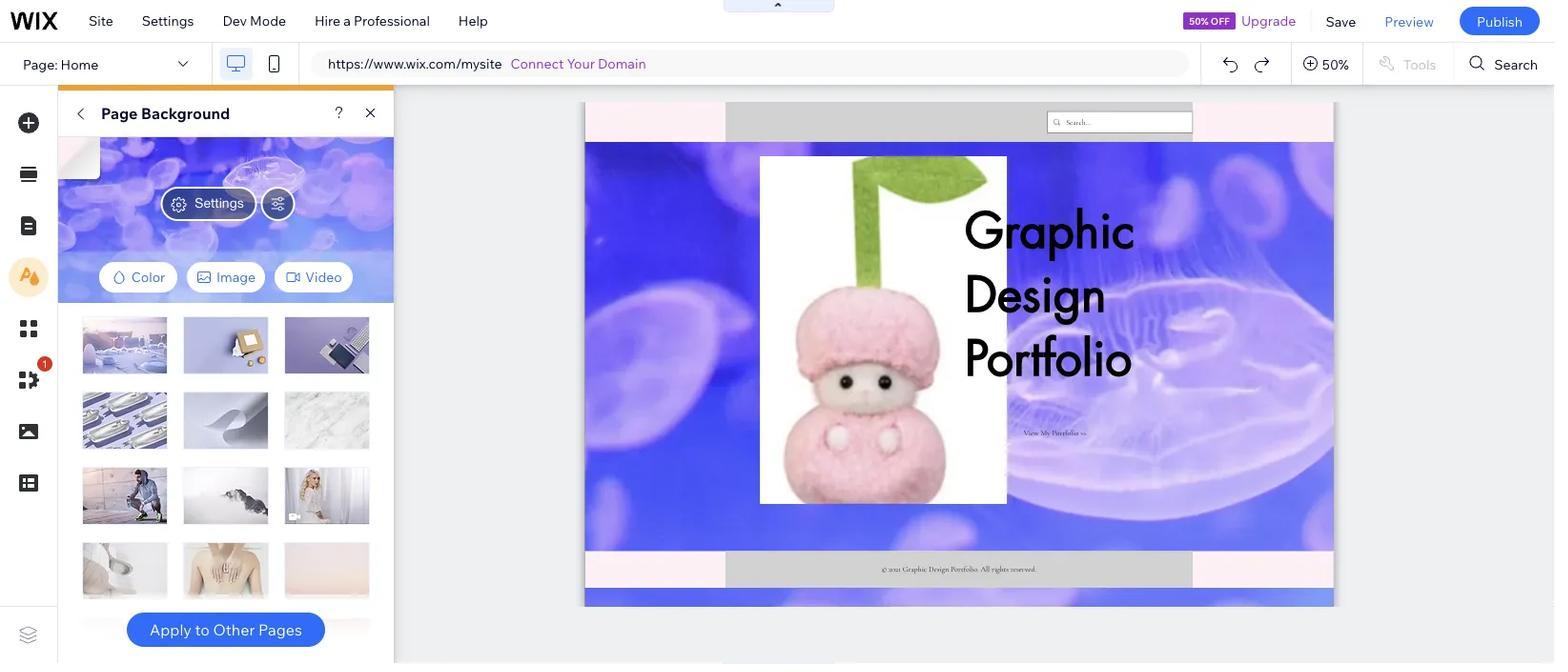 Task type: vqa. For each thing, say whether or not it's contained in the screenshot.
SETTINGS
yes



Task type: locate. For each thing, give the bounding box(es) containing it.
1 vertical spatial 50%
[[1323, 56, 1350, 72]]

50% inside button
[[1323, 56, 1350, 72]]

hire a professional
[[315, 12, 430, 29]]

page
[[101, 104, 138, 123]]

page background
[[101, 104, 230, 123]]

publish
[[1478, 13, 1524, 29]]

dev mode
[[223, 12, 286, 29]]

apply to other pages
[[150, 621, 302, 640]]

0 horizontal spatial settings
[[142, 12, 194, 29]]

hire
[[315, 12, 341, 29]]

50%
[[1190, 15, 1209, 27], [1323, 56, 1350, 72]]

settings
[[142, 12, 194, 29], [195, 195, 244, 211]]

https://www.wix.com/mysite connect your domain
[[328, 55, 646, 72]]

tools
[[1404, 56, 1437, 72]]

50% down the "save" "button"
[[1323, 56, 1350, 72]]

search button
[[1455, 43, 1556, 85]]

0 horizontal spatial 50%
[[1190, 15, 1209, 27]]

settings left dev
[[142, 12, 194, 29]]

50% for 50%
[[1323, 56, 1350, 72]]

other
[[213, 621, 255, 640]]

background
[[141, 104, 230, 123]]

1 horizontal spatial 50%
[[1323, 56, 1350, 72]]

settings up image
[[195, 195, 244, 211]]

save
[[1326, 13, 1357, 29]]

search
[[1495, 56, 1539, 72]]

tools button
[[1364, 43, 1454, 85]]

save button
[[1312, 0, 1371, 42]]

preview
[[1385, 13, 1435, 29]]

1 vertical spatial settings
[[195, 195, 244, 211]]

50% left off
[[1190, 15, 1209, 27]]

upgrade
[[1242, 12, 1297, 29]]

50% button
[[1293, 43, 1363, 85]]

0 vertical spatial 50%
[[1190, 15, 1209, 27]]



Task type: describe. For each thing, give the bounding box(es) containing it.
dev
[[223, 12, 247, 29]]

color
[[131, 269, 165, 286]]

off
[[1211, 15, 1230, 27]]

1 button
[[9, 357, 52, 401]]

https://www.wix.com/mysite
[[328, 55, 502, 72]]

mode
[[250, 12, 286, 29]]

home
[[61, 56, 99, 72]]

video
[[306, 269, 342, 286]]

a
[[344, 12, 351, 29]]

connect
[[511, 55, 564, 72]]

0 vertical spatial settings
[[142, 12, 194, 29]]

preview button
[[1371, 0, 1449, 42]]

apply to other pages button
[[127, 613, 325, 648]]

50% off
[[1190, 15, 1230, 27]]

apply
[[150, 621, 192, 640]]

to
[[195, 621, 210, 640]]

professional
[[354, 12, 430, 29]]

domain
[[598, 55, 646, 72]]

publish button
[[1460, 7, 1541, 35]]

site
[[89, 12, 113, 29]]

your
[[567, 55, 595, 72]]

pages
[[259, 621, 302, 640]]

1
[[42, 358, 48, 371]]

help
[[459, 12, 488, 29]]

image
[[216, 269, 256, 286]]

1 horizontal spatial settings
[[195, 195, 244, 211]]

50% for 50% off
[[1190, 15, 1209, 27]]



